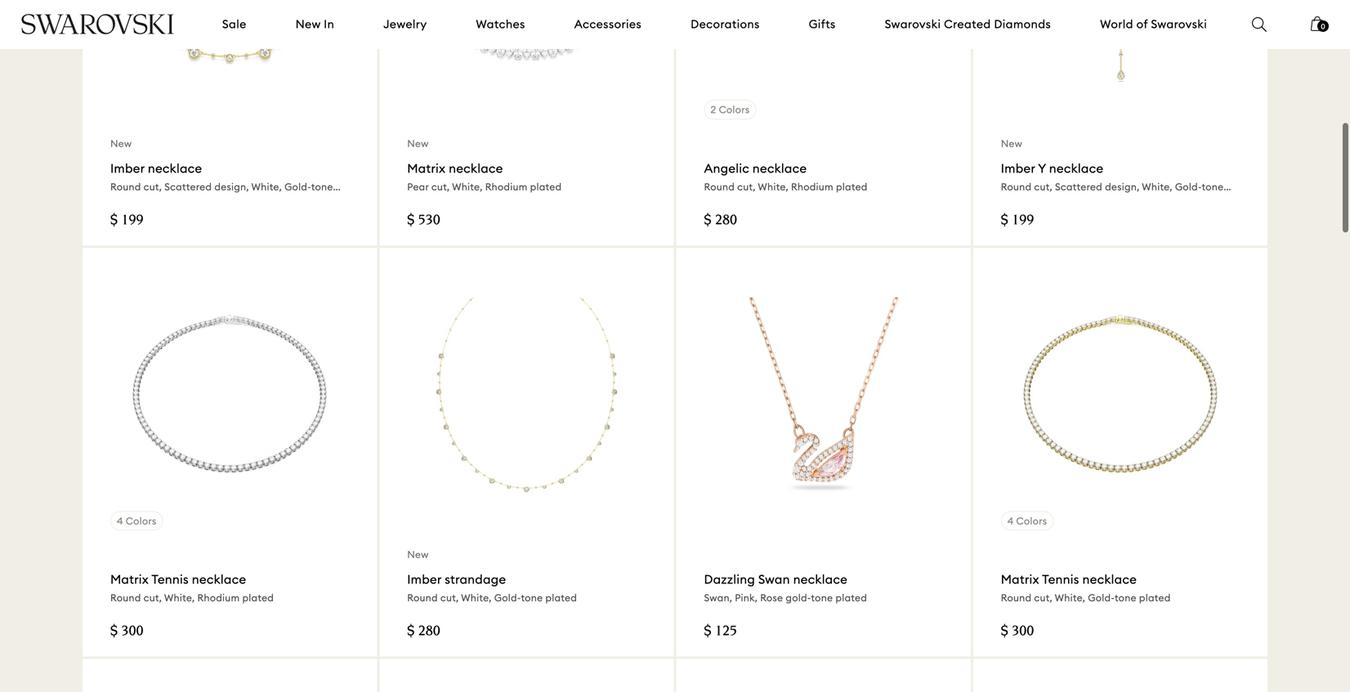 Task type: locate. For each thing, give the bounding box(es) containing it.
$ 199 for imber y necklace
[[1001, 214, 1035, 228]]

new for matrix necklace
[[407, 137, 429, 150]]

1 $ 300 from the left
[[110, 625, 143, 640]]

accessories
[[575, 17, 642, 31]]

cut, for matrix
[[432, 181, 450, 193]]

cut, for imber
[[441, 592, 459, 604]]

cut, inside imber strandage round cut, white, gold-tone plated
[[441, 592, 459, 604]]

necklace inside matrix tennis necklace round cut, white, rhodium plated
[[192, 572, 246, 588]]

swarovski left created
[[885, 17, 941, 31]]

1 4 colors from the left
[[117, 515, 157, 527]]

0 horizontal spatial gold-
[[494, 592, 521, 604]]

2 4 colors from the left
[[1008, 515, 1048, 527]]

1 horizontal spatial imber
[[407, 572, 442, 588]]

2 horizontal spatial rhodium
[[791, 181, 834, 193]]

new up imber necklace
[[110, 137, 132, 150]]

$ 300 down matrix tennis necklace round cut, white, gold-tone plated
[[1001, 625, 1035, 640]]

white, inside imber strandage round cut, white, gold-tone plated
[[461, 592, 492, 604]]

tone for matrix
[[1115, 592, 1137, 604]]

cut, inside matrix tennis necklace round cut, white, gold-tone plated
[[1035, 592, 1053, 604]]

plated
[[530, 181, 562, 193], [836, 181, 868, 193], [242, 592, 274, 604], [546, 592, 577, 604], [836, 592, 868, 604], [1140, 592, 1171, 604]]

tennis
[[152, 572, 189, 588], [1043, 572, 1080, 588]]

tone for dazzling
[[811, 592, 833, 604]]

1 horizontal spatial 4 colors
[[1008, 515, 1048, 527]]

necklace inside matrix tennis necklace round cut, white, gold-tone plated
[[1083, 572, 1137, 588]]

$ 199 down imber y necklace
[[1001, 214, 1035, 228]]

2 tone from the left
[[811, 592, 833, 604]]

$ 280 down angelic
[[704, 214, 738, 228]]

1 horizontal spatial $ 280
[[704, 214, 738, 228]]

new in link
[[296, 16, 335, 32]]

created
[[945, 17, 991, 31]]

rhodium inside angelic necklace round cut, white, rhodium plated
[[791, 181, 834, 193]]

0 link
[[1312, 15, 1330, 43]]

rose
[[761, 592, 784, 604]]

1 horizontal spatial $ 199
[[1001, 214, 1035, 228]]

2 gold- from the left
[[1089, 592, 1115, 604]]

dazzling swan necklace swan, pink, rose gold-tone plated
[[704, 572, 868, 604]]

1 gold- from the left
[[494, 592, 521, 604]]

watches
[[476, 17, 526, 31]]

y
[[1039, 161, 1047, 176]]

0 horizontal spatial $ 280
[[407, 625, 441, 640]]

2 tennis from the left
[[1043, 572, 1080, 588]]

new
[[296, 17, 321, 31], [110, 137, 132, 150], [407, 137, 429, 150], [1001, 137, 1023, 150], [407, 549, 429, 561]]

2 horizontal spatial matrix
[[1001, 572, 1040, 588]]

plated inside matrix tennis necklace round cut, white, gold-tone plated
[[1140, 592, 1171, 604]]

$ 280
[[704, 214, 738, 228], [407, 625, 441, 640]]

1 vertical spatial $ 280
[[407, 625, 441, 640]]

round inside imber strandage round cut, white, gold-tone plated
[[407, 592, 438, 604]]

1 horizontal spatial matrix
[[407, 161, 446, 176]]

0 horizontal spatial rhodium
[[197, 592, 240, 604]]

0 horizontal spatial $ 199
[[110, 214, 143, 228]]

cut,
[[432, 181, 450, 193], [738, 181, 756, 193], [144, 592, 162, 604], [441, 592, 459, 604], [1035, 592, 1053, 604]]

matrix for matrix necklace pear cut, white, rhodium plated
[[407, 161, 446, 176]]

0 horizontal spatial tone
[[521, 592, 543, 604]]

accessories link
[[575, 16, 642, 32]]

0
[[1322, 22, 1326, 31]]

necklace inside dazzling swan necklace swan, pink, rose gold-tone plated
[[794, 572, 848, 588]]

2 colors
[[711, 103, 750, 116]]

swarovski
[[885, 17, 941, 31], [1152, 17, 1208, 31]]

gold-
[[494, 592, 521, 604], [1089, 592, 1115, 604]]

necklace inside matrix necklace pear cut, white, rhodium plated
[[449, 161, 503, 176]]

matrix inside matrix tennis necklace round cut, white, gold-tone plated
[[1001, 572, 1040, 588]]

swarovski created diamonds
[[885, 17, 1052, 31]]

new up imber strandage round cut, white, gold-tone plated
[[407, 549, 429, 561]]

2 horizontal spatial tone
[[1115, 592, 1137, 604]]

0 horizontal spatial matrix
[[110, 572, 149, 588]]

new up imber y necklace
[[1001, 137, 1023, 150]]

$ 300
[[110, 625, 143, 640], [1001, 625, 1035, 640]]

$ 199
[[110, 214, 143, 228], [1001, 214, 1035, 228]]

cut, inside angelic necklace round cut, white, rhodium plated
[[738, 181, 756, 193]]

new for imber necklace
[[110, 137, 132, 150]]

0 horizontal spatial imber
[[110, 161, 145, 176]]

plated inside angelic necklace round cut, white, rhodium plated
[[836, 181, 868, 193]]

round inside angelic necklace round cut, white, rhodium plated
[[704, 181, 735, 193]]

white, inside matrix tennis necklace round cut, white, rhodium plated
[[164, 592, 195, 604]]

4 colors
[[117, 515, 157, 527], [1008, 515, 1048, 527]]

decorations link
[[691, 16, 760, 32]]

cut, inside matrix tennis necklace round cut, white, rhodium plated
[[144, 592, 162, 604]]

necklace inside angelic necklace round cut, white, rhodium plated
[[753, 161, 807, 176]]

2 $ 300 from the left
[[1001, 625, 1035, 640]]

imber necklace
[[110, 161, 202, 176]]

white,
[[452, 181, 483, 193], [758, 181, 789, 193], [164, 592, 195, 604], [461, 592, 492, 604], [1055, 592, 1086, 604]]

world of swarovski
[[1101, 17, 1208, 31]]

$ 125
[[704, 625, 738, 640]]

round
[[704, 181, 735, 193], [110, 592, 141, 604], [407, 592, 438, 604], [1001, 592, 1032, 604]]

1 horizontal spatial rhodium
[[485, 181, 528, 193]]

2 horizontal spatial imber
[[1001, 161, 1036, 176]]

imber
[[110, 161, 145, 176], [1001, 161, 1036, 176], [407, 572, 442, 588]]

plated inside matrix necklace pear cut, white, rhodium plated
[[530, 181, 562, 193]]

2 $ 199 from the left
[[1001, 214, 1035, 228]]

$ 280 down imber strandage round cut, white, gold-tone plated
[[407, 625, 441, 640]]

imber y necklace
[[1001, 161, 1104, 176]]

1 horizontal spatial $ 300
[[1001, 625, 1035, 640]]

matrix inside matrix necklace pear cut, white, rhodium plated
[[407, 161, 446, 176]]

tennis inside matrix tennis necklace round cut, white, gold-tone plated
[[1043, 572, 1080, 588]]

plated inside matrix tennis necklace round cut, white, rhodium plated
[[242, 592, 274, 604]]

new up the pear at the top
[[407, 137, 429, 150]]

tone inside dazzling swan necklace swan, pink, rose gold-tone plated
[[811, 592, 833, 604]]

rhodium
[[485, 181, 528, 193], [791, 181, 834, 193], [197, 592, 240, 604]]

necklace
[[148, 161, 202, 176], [449, 161, 503, 176], [753, 161, 807, 176], [1050, 161, 1104, 176], [192, 572, 246, 588], [794, 572, 848, 588], [1083, 572, 1137, 588]]

gold-
[[786, 592, 811, 604]]

1 horizontal spatial swarovski
[[1152, 17, 1208, 31]]

swarovski right of
[[1152, 17, 1208, 31]]

tone
[[521, 592, 543, 604], [811, 592, 833, 604], [1115, 592, 1137, 604]]

decorations
[[691, 17, 760, 31]]

matrix inside matrix tennis necklace round cut, white, rhodium plated
[[110, 572, 149, 588]]

white, inside matrix necklace pear cut, white, rhodium plated
[[452, 181, 483, 193]]

1 horizontal spatial tone
[[811, 592, 833, 604]]

0 horizontal spatial $ 300
[[110, 625, 143, 640]]

matrix for matrix tennis necklace round cut, white, rhodium plated
[[110, 572, 149, 588]]

4 colors for matrix tennis necklace round cut, white, gold-tone plated
[[1008, 515, 1048, 527]]

1 swarovski from the left
[[885, 17, 941, 31]]

matrix tennis necklace round cut, white, rhodium plated
[[110, 572, 274, 604]]

pear
[[407, 181, 429, 193]]

3 tone from the left
[[1115, 592, 1137, 604]]

1 $ 199 from the left
[[110, 214, 143, 228]]

watches link
[[476, 16, 526, 32]]

new for imber y necklace
[[1001, 137, 1023, 150]]

matrix
[[407, 161, 446, 176], [110, 572, 149, 588], [1001, 572, 1040, 588]]

$ 199 down imber necklace
[[110, 214, 143, 228]]

gifts
[[809, 17, 836, 31]]

1 horizontal spatial tennis
[[1043, 572, 1080, 588]]

1 tone from the left
[[521, 592, 543, 604]]

0 horizontal spatial swarovski
[[885, 17, 941, 31]]

rhodium for matrix necklace
[[485, 181, 528, 193]]

white, inside angelic necklace round cut, white, rhodium plated
[[758, 181, 789, 193]]

tennis inside matrix tennis necklace round cut, white, rhodium plated
[[152, 572, 189, 588]]

$ 300 down matrix tennis necklace round cut, white, rhodium plated
[[110, 625, 143, 640]]

plated inside dazzling swan necklace swan, pink, rose gold-tone plated
[[836, 592, 868, 604]]

0 horizontal spatial 4 colors
[[117, 515, 157, 527]]

1 tennis from the left
[[152, 572, 189, 588]]

cut, inside matrix necklace pear cut, white, rhodium plated
[[432, 181, 450, 193]]

tone inside imber strandage round cut, white, gold-tone plated
[[521, 592, 543, 604]]

rhodium inside matrix necklace pear cut, white, rhodium plated
[[485, 181, 528, 193]]

1 horizontal spatial gold-
[[1089, 592, 1115, 604]]

diamonds
[[995, 17, 1052, 31]]

0 horizontal spatial tennis
[[152, 572, 189, 588]]

tone inside matrix tennis necklace round cut, white, gold-tone plated
[[1115, 592, 1137, 604]]

4 colors for matrix tennis necklace round cut, white, rhodium plated
[[117, 515, 157, 527]]

in
[[324, 17, 335, 31]]

gifts link
[[809, 16, 836, 32]]



Task type: describe. For each thing, give the bounding box(es) containing it.
strandage
[[445, 572, 506, 588]]

imber strandage round cut, white, gold-tone plated
[[407, 572, 577, 604]]

swan
[[759, 572, 790, 588]]

rhodium inside matrix tennis necklace round cut, white, rhodium plated
[[197, 592, 240, 604]]

2 swarovski from the left
[[1152, 17, 1208, 31]]

world
[[1101, 17, 1134, 31]]

world of swarovski link
[[1101, 16, 1208, 32]]

0 vertical spatial $ 280
[[704, 214, 738, 228]]

imber inside imber strandage round cut, white, gold-tone plated
[[407, 572, 442, 588]]

$ 199 for imber necklace
[[110, 214, 143, 228]]

swarovski created diamonds link
[[885, 16, 1052, 32]]

angelic necklace round cut, white, rhodium plated
[[704, 161, 868, 193]]

$ 300 for matrix tennis necklace round cut, white, rhodium plated
[[110, 625, 143, 640]]

jewelry link
[[384, 16, 427, 32]]

$ 530
[[407, 214, 441, 228]]

new for imber strandage
[[407, 549, 429, 561]]

matrix tennis necklace round cut, white, gold-tone plated
[[1001, 572, 1171, 604]]

swan,
[[704, 592, 733, 604]]

swarovski image
[[20, 14, 175, 35]]

of
[[1137, 17, 1148, 31]]

round inside matrix tennis necklace round cut, white, rhodium plated
[[110, 592, 141, 604]]

sale link
[[222, 16, 247, 32]]

round inside matrix tennis necklace round cut, white, gold-tone plated
[[1001, 592, 1032, 604]]

jewelry
[[384, 17, 427, 31]]

white, inside matrix tennis necklace round cut, white, gold-tone plated
[[1055, 592, 1086, 604]]

white, for imber
[[461, 592, 492, 604]]

gold- inside imber strandage round cut, white, gold-tone plated
[[494, 592, 521, 604]]

new left in
[[296, 17, 321, 31]]

search image image
[[1253, 17, 1267, 32]]

matrix for matrix tennis necklace round cut, white, gold-tone plated
[[1001, 572, 1040, 588]]

new in
[[296, 17, 335, 31]]

white, for matrix
[[452, 181, 483, 193]]

plated inside imber strandage round cut, white, gold-tone plated
[[546, 592, 577, 604]]

imber for imber y necklace
[[1001, 161, 1036, 176]]

tennis for matrix tennis necklace round cut, white, rhodium plated
[[152, 572, 189, 588]]

angelic
[[704, 161, 750, 176]]

sale
[[222, 17, 247, 31]]

white, for angelic
[[758, 181, 789, 193]]

$ 300 for matrix tennis necklace round cut, white, gold-tone plated
[[1001, 625, 1035, 640]]

tennis for matrix tennis necklace round cut, white, gold-tone plated
[[1043, 572, 1080, 588]]

imber for imber necklace
[[110, 161, 145, 176]]

cart-mobile image image
[[1312, 16, 1325, 31]]

rhodium for angelic necklace
[[791, 181, 834, 193]]

dazzling
[[704, 572, 756, 588]]

gold- inside matrix tennis necklace round cut, white, gold-tone plated
[[1089, 592, 1115, 604]]

matrix necklace pear cut, white, rhodium plated
[[407, 161, 562, 193]]

pink,
[[735, 592, 758, 604]]

cut, for angelic
[[738, 181, 756, 193]]



Task type: vqa. For each thing, say whether or not it's contained in the screenshot.
Single Earrings
no



